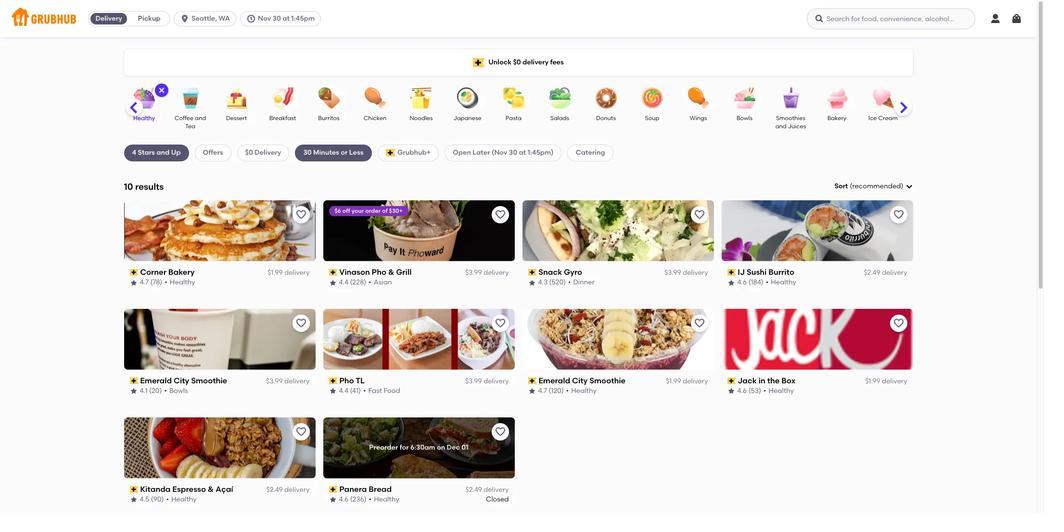 Task type: describe. For each thing, give the bounding box(es) containing it.
4.7 (78)
[[140, 279, 162, 287]]

wa
[[219, 14, 230, 23]]

0 vertical spatial pho
[[372, 268, 386, 277]]

city for bowls
[[174, 377, 189, 386]]

$2.49 delivery for &
[[266, 486, 310, 495]]

save this restaurant button for 4.7 (120)
[[691, 315, 708, 332]]

svg image for nov 30 at 1:45pm
[[246, 14, 256, 24]]

none field containing sort
[[835, 182, 913, 192]]

0 vertical spatial bakery
[[828, 115, 847, 122]]

subscription pass image for emerald city smoothie
[[528, 378, 537, 385]]

corner
[[140, 268, 166, 277]]

soup image
[[635, 88, 669, 109]]

star icon image for 4.4 (41)
[[329, 388, 337, 396]]

4 stars and up
[[132, 149, 181, 157]]

japanese image
[[451, 88, 484, 109]]

snack gyro
[[539, 268, 582, 277]]

4.6 (53)
[[737, 388, 761, 396]]

1 horizontal spatial 30
[[303, 149, 312, 157]]

$3.99 for vinason pho & grill
[[465, 269, 482, 277]]

• healthy for bakery
[[165, 279, 195, 287]]

breakfast
[[269, 115, 296, 122]]

seattle, wa button
[[174, 11, 240, 26]]

dessert
[[226, 115, 247, 122]]

dinner
[[573, 279, 595, 287]]

kitanda espresso & açaí
[[140, 485, 233, 494]]

$1.99 delivery for jack in the box
[[865, 378, 907, 386]]

panera bread
[[339, 485, 392, 494]]

seattle,
[[192, 14, 217, 23]]

• healthy for in
[[764, 388, 794, 396]]

(120)
[[549, 388, 564, 396]]

vinason
[[339, 268, 370, 277]]

Search for food, convenience, alcohol... search field
[[807, 8, 975, 29]]

bakery image
[[820, 88, 854, 109]]

(90)
[[151, 496, 164, 504]]

)
[[901, 182, 903, 191]]

grubhub plus flag logo image for unlock $0 delivery fees
[[473, 58, 485, 67]]

save this restaurant button for 4.3 (520)
[[691, 206, 708, 224]]

delivery for 4.1 (20)
[[284, 378, 310, 386]]

wings image
[[682, 88, 715, 109]]

gyro
[[564, 268, 582, 277]]

vinason pho & grill
[[339, 268, 412, 277]]

$1.99 delivery for corner bakery
[[268, 269, 310, 277]]

healthy image
[[127, 88, 161, 109]]

svg image for seattle, wa
[[180, 14, 190, 24]]

& for grill
[[388, 268, 394, 277]]

delivery for 4.6 (53)
[[882, 378, 907, 386]]

healthy for kitanda espresso & açaí
[[171, 496, 197, 504]]

emerald for (120)
[[539, 377, 570, 386]]

emerald city smoothie for healthy
[[539, 377, 626, 386]]

(nov
[[492, 149, 507, 157]]

ice
[[869, 115, 877, 122]]

chicken
[[364, 115, 387, 122]]

sushi
[[747, 268, 767, 277]]

0 horizontal spatial bakery
[[168, 268, 195, 277]]

4.4 for pho tl
[[339, 388, 348, 396]]

• bowls
[[164, 388, 188, 396]]

• for 4.4 (41)
[[363, 388, 366, 396]]

snack
[[539, 268, 562, 277]]

4.6 for ij
[[737, 279, 747, 287]]

• for 4.7 (120)
[[566, 388, 569, 396]]

2 vertical spatial 4.6
[[339, 496, 349, 504]]

pho tl logo image
[[323, 309, 515, 370]]

asian
[[374, 279, 392, 287]]

subscription pass image for kitanda espresso & açaí
[[130, 487, 138, 494]]

$3.99 for pho tl
[[465, 378, 482, 386]]

save this restaurant image for emerald city smoothie
[[295, 318, 307, 329]]

preorder for 6:30am on dec 01
[[369, 444, 469, 452]]

smoothies
[[776, 115, 806, 122]]

4.1 (20)
[[140, 388, 162, 396]]

1 horizontal spatial bowls
[[737, 115, 753, 122]]

(236)
[[350, 496, 366, 504]]

2 vertical spatial and
[[157, 149, 170, 157]]

smoothies and juices image
[[774, 88, 808, 109]]

tl
[[356, 377, 365, 386]]

and for coffee and tea
[[195, 115, 206, 122]]

4
[[132, 149, 136, 157]]

grubhub+
[[397, 149, 431, 157]]

star icon image for 4.6 (236)
[[329, 497, 337, 504]]

breakfast image
[[266, 88, 300, 109]]

subscription pass image for ij sushi burrito
[[727, 270, 736, 276]]

delivery for 4.5 (90)
[[284, 486, 310, 495]]

• for 4.7 (78)
[[165, 279, 167, 287]]

1 horizontal spatial $2.49
[[466, 486, 482, 495]]

1 horizontal spatial $0
[[513, 58, 521, 66]]

off
[[343, 208, 350, 215]]

noodles
[[410, 115, 433, 122]]

burrito
[[769, 268, 794, 277]]

4.7 for emerald city smoothie
[[538, 388, 547, 396]]

save this restaurant image for kitanda espresso & açaí
[[295, 427, 307, 438]]

preorder
[[369, 444, 398, 452]]

1 horizontal spatial at
[[519, 149, 526, 157]]

1 vertical spatial bowls
[[169, 388, 188, 396]]

4.6 (236)
[[339, 496, 366, 504]]

4.3 (520)
[[538, 279, 566, 287]]

$2.49 delivery for burrito
[[864, 269, 907, 277]]

burritos
[[318, 115, 340, 122]]

4.1
[[140, 388, 148, 396]]

• for 4.5 (90)
[[166, 496, 169, 504]]

ij sushi burrito logo image
[[722, 201, 913, 262]]

star icon image for 4.7 (78)
[[130, 279, 137, 287]]

$2.49 for burrito
[[864, 269, 880, 277]]

dec
[[447, 444, 460, 452]]

nov 30 at 1:45pm button
[[240, 11, 325, 26]]

for
[[400, 444, 409, 452]]

burritos image
[[312, 88, 346, 109]]

espresso
[[172, 485, 206, 494]]

fast
[[368, 388, 382, 396]]

• for 4.6 (53)
[[764, 388, 766, 396]]

delivery for 4.7 (120)
[[683, 378, 708, 386]]

• fast food
[[363, 388, 400, 396]]

healthy for corner bakery
[[170, 279, 195, 287]]

emerald city smoothie logo image for • healthy
[[522, 309, 714, 370]]

dessert image
[[220, 88, 253, 109]]

kitanda
[[140, 485, 171, 494]]

snack gyro logo image
[[522, 201, 714, 262]]

grill
[[396, 268, 412, 277]]

coffee and tea image
[[173, 88, 207, 109]]

at inside 'button'
[[283, 14, 290, 23]]

ice cream image
[[866, 88, 900, 109]]

healthy for emerald city smoothie
[[571, 388, 597, 396]]

(
[[850, 182, 852, 191]]

vinason pho & grill logo image
[[323, 201, 515, 262]]

salads image
[[543, 88, 577, 109]]

corner bakery logo image
[[124, 201, 315, 262]]

or
[[341, 149, 348, 157]]

your
[[352, 208, 364, 215]]

later
[[473, 149, 490, 157]]

(520)
[[549, 279, 566, 287]]

results
[[135, 181, 164, 192]]

delivery for 4.4 (41)
[[484, 378, 509, 386]]

(78)
[[150, 279, 162, 287]]

$0 delivery
[[245, 149, 281, 157]]

sort
[[835, 182, 848, 191]]

• for 4.1 (20)
[[164, 388, 167, 396]]

1 vertical spatial $0
[[245, 149, 253, 157]]

subscription pass image for corner bakery
[[130, 270, 138, 276]]

juices
[[788, 123, 806, 130]]

the
[[767, 377, 780, 386]]

food
[[384, 388, 400, 396]]

minutes
[[313, 149, 339, 157]]

(20)
[[149, 388, 162, 396]]

save this restaurant button for 4.6 (184)
[[890, 206, 907, 224]]

seattle, wa
[[192, 14, 230, 23]]

corner bakery
[[140, 268, 195, 277]]

offers
[[203, 149, 223, 157]]

main navigation navigation
[[0, 0, 1037, 38]]

pickup button
[[129, 11, 169, 26]]

healthy down bread
[[374, 496, 399, 504]]

ij
[[738, 268, 745, 277]]

closed
[[486, 496, 509, 504]]



Task type: locate. For each thing, give the bounding box(es) containing it.
$2.49 delivery
[[864, 269, 907, 277], [266, 486, 310, 495], [466, 486, 509, 495]]

4.4 left (41)
[[339, 388, 348, 396]]

$1.99 for corner bakery
[[268, 269, 283, 277]]

sort ( recommended )
[[835, 182, 903, 191]]

• down gyro
[[568, 279, 571, 287]]

0 horizontal spatial at
[[283, 14, 290, 23]]

0 horizontal spatial smoothie
[[191, 377, 227, 386]]

and for smoothies and juices
[[776, 123, 787, 130]]

4.4 (41)
[[339, 388, 361, 396]]

0 vertical spatial 4.7
[[140, 279, 149, 287]]

less
[[349, 149, 364, 157]]

smoothie for healthy
[[590, 377, 626, 386]]

0 horizontal spatial bowls
[[169, 388, 188, 396]]

at left 1:45pm)
[[519, 149, 526, 157]]

recommended
[[852, 182, 901, 191]]

0 vertical spatial 4.6
[[737, 279, 747, 287]]

delivery left pickup
[[95, 14, 122, 23]]

1 emerald city smoothie from the left
[[140, 377, 227, 386]]

1 horizontal spatial $2.49 delivery
[[466, 486, 509, 495]]

1 vertical spatial 4.6
[[737, 388, 747, 396]]

star icon image for 4.6 (53)
[[727, 388, 735, 396]]

save this restaurant button for 4.1 (20)
[[292, 315, 310, 332]]

delivery down breakfast
[[255, 149, 281, 157]]

1 emerald from the left
[[140, 377, 172, 386]]

$6
[[335, 208, 341, 215]]

1 vertical spatial and
[[776, 123, 787, 130]]

2 horizontal spatial $2.49 delivery
[[864, 269, 907, 277]]

grubhub plus flag logo image left unlock
[[473, 58, 485, 67]]

1 vertical spatial delivery
[[255, 149, 281, 157]]

0 horizontal spatial emerald city smoothie
[[140, 377, 227, 386]]

1 horizontal spatial &
[[388, 268, 394, 277]]

grubhub plus flag logo image left grubhub+
[[386, 149, 395, 157]]

pho up • asian
[[372, 268, 386, 277]]

soup
[[645, 115, 659, 122]]

subscription pass image for jack in the box
[[727, 378, 736, 385]]

$6 off your order of $30+
[[335, 208, 403, 215]]

0 horizontal spatial grubhub plus flag logo image
[[386, 149, 395, 157]]

& left açaí
[[208, 485, 214, 494]]

emerald city smoothie
[[140, 377, 227, 386], [539, 377, 626, 386]]

emerald city smoothie up (120)
[[539, 377, 626, 386]]

smoothie for bowls
[[191, 377, 227, 386]]

• healthy for city
[[566, 388, 597, 396]]

star icon image for 4.4 (228)
[[329, 279, 337, 287]]

4.4
[[339, 279, 348, 287], [339, 388, 348, 396]]

healthy down burrito
[[771, 279, 796, 287]]

save this restaurant button for 4.6 (53)
[[890, 315, 907, 332]]

• healthy for espresso
[[166, 496, 197, 504]]

1 horizontal spatial $1.99 delivery
[[666, 378, 708, 386]]

0 vertical spatial grubhub plus flag logo image
[[473, 58, 485, 67]]

and inside smoothies and juices
[[776, 123, 787, 130]]

1 4.4 from the top
[[339, 279, 348, 287]]

•
[[165, 279, 167, 287], [369, 279, 371, 287], [568, 279, 571, 287], [766, 279, 769, 287], [164, 388, 167, 396], [363, 388, 366, 396], [566, 388, 569, 396], [764, 388, 766, 396], [166, 496, 169, 504], [369, 496, 372, 504]]

subscription pass image
[[130, 270, 138, 276], [329, 270, 337, 276], [727, 270, 736, 276], [528, 378, 537, 385], [329, 487, 337, 494]]

star icon image for 4.3 (520)
[[528, 279, 536, 287]]

2 emerald city smoothie logo image from the left
[[522, 309, 714, 370]]

subscription pass image for vinason pho & grill
[[329, 270, 337, 276]]

ice cream
[[869, 115, 898, 122]]

svg image inside nov 30 at 1:45pm 'button'
[[246, 14, 256, 24]]

ij sushi burrito
[[738, 268, 794, 277]]

save this restaurant image for panera bread
[[494, 427, 506, 438]]

1 horizontal spatial grubhub plus flag logo image
[[473, 58, 485, 67]]

japanese
[[453, 115, 482, 122]]

emerald up the (20)
[[140, 377, 172, 386]]

subscription pass image for emerald city smoothie
[[130, 378, 138, 385]]

up
[[171, 149, 181, 157]]

healthy for ij sushi burrito
[[771, 279, 796, 287]]

• healthy down bread
[[369, 496, 399, 504]]

1 horizontal spatial delivery
[[255, 149, 281, 157]]

and down smoothies
[[776, 123, 787, 130]]

(184)
[[749, 279, 764, 287]]

healthy down kitanda espresso & açaí on the bottom of the page
[[171, 496, 197, 504]]

and
[[195, 115, 206, 122], [776, 123, 787, 130], [157, 149, 170, 157]]

star icon image left 4.5
[[130, 497, 137, 504]]

kitanda espresso & açaí logo image
[[124, 418, 315, 479]]

1 horizontal spatial $1.99
[[666, 378, 681, 386]]

$0 right unlock
[[513, 58, 521, 66]]

1 vertical spatial at
[[519, 149, 526, 157]]

4.4 for vinason pho & grill
[[339, 279, 348, 287]]

1 horizontal spatial pho
[[372, 268, 386, 277]]

grubhub plus flag logo image
[[473, 58, 485, 67], [386, 149, 395, 157]]

• for 4.4 (228)
[[369, 279, 371, 287]]

30 left minutes
[[303, 149, 312, 157]]

and left up
[[157, 149, 170, 157]]

30 inside 'button'
[[273, 14, 281, 23]]

1 horizontal spatial svg image
[[246, 14, 256, 24]]

healthy down box
[[769, 388, 794, 396]]

open
[[453, 149, 471, 157]]

delivery inside button
[[95, 14, 122, 23]]

0 vertical spatial $0
[[513, 58, 521, 66]]

0 horizontal spatial &
[[208, 485, 214, 494]]

0 horizontal spatial $1.99
[[268, 269, 283, 277]]

coffee and tea
[[175, 115, 206, 130]]

1 horizontal spatial and
[[195, 115, 206, 122]]

1:45pm)
[[528, 149, 554, 157]]

1 smoothie from the left
[[191, 377, 227, 386]]

$3.99 for emerald city smoothie
[[266, 378, 283, 386]]

star icon image left 4.7 (120)
[[528, 388, 536, 396]]

delivery for 4.4 (228)
[[484, 269, 509, 277]]

pho tl
[[339, 377, 365, 386]]

1 horizontal spatial city
[[572, 377, 588, 386]]

pasta
[[506, 115, 522, 122]]

1 vertical spatial bakery
[[168, 268, 195, 277]]

• down panera bread
[[369, 496, 372, 504]]

• right (90)
[[166, 496, 169, 504]]

4.4 (228)
[[339, 279, 366, 287]]

star icon image for 4.5 (90)
[[130, 497, 137, 504]]

$0
[[513, 58, 521, 66], [245, 149, 253, 157]]

$2.49 for &
[[266, 486, 283, 495]]

$3.99 delivery for pho tl
[[465, 378, 509, 386]]

30 minutes or less
[[303, 149, 364, 157]]

4.6 down jack
[[737, 388, 747, 396]]

star icon image left 4.4 (228)
[[329, 279, 337, 287]]

1 horizontal spatial emerald
[[539, 377, 570, 386]]

4.6 down panera at the bottom of page
[[339, 496, 349, 504]]

save this restaurant image for jack in the box
[[893, 318, 904, 329]]

donuts
[[596, 115, 616, 122]]

chicken image
[[358, 88, 392, 109]]

2 4.4 from the top
[[339, 388, 348, 396]]

2 emerald city smoothie from the left
[[539, 377, 626, 386]]

2 emerald from the left
[[539, 377, 570, 386]]

0 horizontal spatial delivery
[[95, 14, 122, 23]]

0 horizontal spatial $2.49 delivery
[[266, 486, 310, 495]]

of
[[382, 208, 388, 215]]

1 vertical spatial pho
[[339, 377, 354, 386]]

0 horizontal spatial and
[[157, 149, 170, 157]]

0 horizontal spatial 4.7
[[140, 279, 149, 287]]

& left "grill"
[[388, 268, 394, 277]]

nov 30 at 1:45pm
[[258, 14, 315, 23]]

save this restaurant button
[[292, 206, 310, 224], [492, 206, 509, 224], [691, 206, 708, 224], [890, 206, 907, 224], [292, 315, 310, 332], [492, 315, 509, 332], [691, 315, 708, 332], [890, 315, 907, 332], [292, 424, 310, 441], [492, 424, 509, 441]]

delivery for 4.7 (78)
[[284, 269, 310, 277]]

stars
[[138, 149, 155, 157]]

unlock
[[489, 58, 512, 66]]

star icon image left 4.6 (184)
[[727, 279, 735, 287]]

svg image
[[1011, 13, 1023, 25], [180, 14, 190, 24], [246, 14, 256, 24]]

1 horizontal spatial emerald city smoothie logo image
[[522, 309, 714, 370]]

0 horizontal spatial pho
[[339, 377, 354, 386]]

emerald city smoothie up '• bowls' at the bottom
[[140, 377, 227, 386]]

emerald city smoothie for bowls
[[140, 377, 227, 386]]

healthy down corner bakery
[[170, 279, 195, 287]]

salads
[[550, 115, 569, 122]]

bowls image
[[728, 88, 762, 109]]

save this restaurant button for 4.4 (41)
[[492, 315, 509, 332]]

4.7 left (120)
[[538, 388, 547, 396]]

donuts image
[[589, 88, 623, 109]]

0 horizontal spatial city
[[174, 377, 189, 386]]

delivery for 4.3 (520)
[[683, 269, 708, 277]]

• for 4.6 (184)
[[766, 279, 769, 287]]

catering
[[576, 149, 605, 157]]

0 vertical spatial bowls
[[737, 115, 753, 122]]

1 emerald city smoothie logo image from the left
[[124, 309, 315, 370]]

• asian
[[369, 279, 392, 287]]

city
[[174, 377, 189, 386], [572, 377, 588, 386]]

$0 right the "offers"
[[245, 149, 253, 157]]

$30+
[[389, 208, 403, 215]]

0 vertical spatial 4.4
[[339, 279, 348, 287]]

0 horizontal spatial svg image
[[180, 14, 190, 24]]

30 right nov
[[273, 14, 281, 23]]

star icon image left 4.6 (236)
[[329, 497, 337, 504]]

healthy for jack in the box
[[769, 388, 794, 396]]

0 horizontal spatial $2.49
[[266, 486, 283, 495]]

4.5 (90)
[[140, 496, 164, 504]]

1 horizontal spatial smoothie
[[590, 377, 626, 386]]

2 horizontal spatial $1.99 delivery
[[865, 378, 907, 386]]

4.6 down ij
[[737, 279, 747, 287]]

0 horizontal spatial save this restaurant image
[[494, 318, 506, 329]]

4.4 left (228) at the left bottom of the page
[[339, 279, 348, 287]]

0 horizontal spatial emerald
[[140, 377, 172, 386]]

subscription pass image
[[528, 270, 537, 276], [130, 378, 138, 385], [329, 378, 337, 385], [727, 378, 736, 385], [130, 487, 138, 494]]

& for açaí
[[208, 485, 214, 494]]

delivery for 4.6 (184)
[[882, 269, 907, 277]]

healthy down healthy image
[[133, 115, 155, 122]]

bakery down bakery image
[[828, 115, 847, 122]]

wings
[[690, 115, 707, 122]]

emerald city smoothie logo image
[[124, 309, 315, 370], [522, 309, 714, 370]]

star icon image left 4.4 (41)
[[329, 388, 337, 396]]

4.7
[[140, 279, 149, 287], [538, 388, 547, 396]]

$3.99 delivery for vinason pho & grill
[[465, 269, 509, 277]]

• right (78)
[[165, 279, 167, 287]]

and inside the coffee and tea
[[195, 115, 206, 122]]

star icon image left '4.7 (78)'
[[130, 279, 137, 287]]

4.7 left (78)
[[140, 279, 149, 287]]

2 horizontal spatial $2.49
[[864, 269, 880, 277]]

subscription pass image for panera bread
[[329, 487, 337, 494]]

4.7 (120)
[[538, 388, 564, 396]]

1 horizontal spatial bakery
[[828, 115, 847, 122]]

4.7 for corner bakery
[[140, 279, 149, 287]]

coffee
[[175, 115, 194, 122]]

svg image
[[990, 13, 1001, 25], [815, 14, 824, 24], [158, 87, 165, 94], [905, 183, 913, 191]]

and up tea
[[195, 115, 206, 122]]

$3.99 delivery for snack gyro
[[665, 269, 708, 277]]

• for 4.3 (520)
[[568, 279, 571, 287]]

01
[[462, 444, 469, 452]]

30 right (nov
[[509, 149, 517, 157]]

6:30am
[[410, 444, 435, 452]]

• right (120)
[[566, 388, 569, 396]]

• healthy for sushi
[[766, 279, 796, 287]]

$3.99 delivery for emerald city smoothie
[[266, 378, 310, 386]]

star icon image left '4.6 (53)'
[[727, 388, 735, 396]]

bowls right the (20)
[[169, 388, 188, 396]]

star icon image
[[130, 279, 137, 287], [329, 279, 337, 287], [528, 279, 536, 287], [727, 279, 735, 287], [130, 388, 137, 396], [329, 388, 337, 396], [528, 388, 536, 396], [727, 388, 735, 396], [130, 497, 137, 504], [329, 497, 337, 504]]

1 vertical spatial 4.4
[[339, 388, 348, 396]]

$1.99 for emerald city smoothie
[[666, 378, 681, 386]]

save this restaurant image for snack gyro
[[694, 209, 705, 221]]

grubhub plus flag logo image for grubhub+
[[386, 149, 395, 157]]

4.6
[[737, 279, 747, 287], [737, 388, 747, 396], [339, 496, 349, 504]]

smoothies and juices
[[776, 115, 806, 130]]

0 horizontal spatial $1.99 delivery
[[268, 269, 310, 277]]

0 horizontal spatial emerald city smoothie logo image
[[124, 309, 315, 370]]

1 vertical spatial grubhub plus flag logo image
[[386, 149, 395, 157]]

star icon image left 4.3
[[528, 279, 536, 287]]

delivery button
[[89, 11, 129, 26]]

subscription pass image for pho tl
[[329, 378, 337, 385]]

• right (41)
[[363, 388, 366, 396]]

tea
[[185, 123, 195, 130]]

save this restaurant image for corner bakery
[[295, 209, 307, 221]]

at left 1:45pm
[[283, 14, 290, 23]]

bowls
[[737, 115, 753, 122], [169, 388, 188, 396]]

0 vertical spatial and
[[195, 115, 206, 122]]

• healthy down burrito
[[766, 279, 796, 287]]

• healthy down the the
[[764, 388, 794, 396]]

• right the (20)
[[164, 388, 167, 396]]

emerald
[[140, 377, 172, 386], [539, 377, 570, 386]]

0 vertical spatial at
[[283, 14, 290, 23]]

(41)
[[350, 388, 361, 396]]

subscription pass image for snack gyro
[[528, 270, 537, 276]]

bowls down bowls image
[[737, 115, 753, 122]]

star icon image for 4.7 (120)
[[528, 388, 536, 396]]

svg image inside 'field'
[[905, 183, 913, 191]]

None field
[[835, 182, 913, 192]]

pho
[[372, 268, 386, 277], [339, 377, 354, 386]]

jack
[[738, 377, 757, 386]]

order
[[365, 208, 381, 215]]

noodles image
[[404, 88, 438, 109]]

star icon image for 4.1 (20)
[[130, 388, 137, 396]]

$1.99 delivery for emerald city smoothie
[[666, 378, 708, 386]]

in
[[759, 377, 766, 386]]

save this restaurant button for 4.7 (78)
[[292, 206, 310, 224]]

city for healthy
[[572, 377, 588, 386]]

• healthy right (120)
[[566, 388, 597, 396]]

svg image inside seattle, wa button
[[180, 14, 190, 24]]

save this restaurant image
[[295, 209, 307, 221], [494, 209, 506, 221], [694, 209, 705, 221], [295, 318, 307, 329], [893, 318, 904, 329], [295, 427, 307, 438], [494, 427, 506, 438]]

1 horizontal spatial emerald city smoothie
[[539, 377, 626, 386]]

1 vertical spatial &
[[208, 485, 214, 494]]

2 horizontal spatial and
[[776, 123, 787, 130]]

0 horizontal spatial 30
[[273, 14, 281, 23]]

4.3
[[538, 279, 548, 287]]

unlock $0 delivery fees
[[489, 58, 564, 66]]

2 smoothie from the left
[[590, 377, 626, 386]]

$1.99 for jack in the box
[[865, 378, 880, 386]]

• healthy down kitanda espresso & açaí on the bottom of the page
[[166, 496, 197, 504]]

star icon image for 4.6 (184)
[[727, 279, 735, 287]]

• right (53)
[[764, 388, 766, 396]]

• down ij sushi burrito
[[766, 279, 769, 287]]

$1.99 delivery
[[268, 269, 310, 277], [666, 378, 708, 386], [865, 378, 907, 386]]

save this restaurant image for smoothie
[[694, 318, 705, 329]]

2 horizontal spatial 30
[[509, 149, 517, 157]]

emerald up (120)
[[539, 377, 570, 386]]

save this restaurant button for 4.5 (90)
[[292, 424, 310, 441]]

box
[[782, 377, 796, 386]]

1 city from the left
[[174, 377, 189, 386]]

2 horizontal spatial $1.99
[[865, 378, 880, 386]]

1 horizontal spatial 4.7
[[538, 388, 547, 396]]

jack in the box logo image
[[722, 309, 913, 370]]

(53)
[[749, 388, 761, 396]]

2 city from the left
[[572, 377, 588, 386]]

4.6 for jack
[[737, 388, 747, 396]]

star icon image left 4.1
[[130, 388, 137, 396]]

$3.99 for snack gyro
[[665, 269, 681, 277]]

10
[[124, 181, 133, 192]]

pho up 4.4 (41)
[[339, 377, 354, 386]]

fees
[[550, 58, 564, 66]]

0 vertical spatial &
[[388, 268, 394, 277]]

1 horizontal spatial save this restaurant image
[[694, 318, 705, 329]]

healthy right (120)
[[571, 388, 597, 396]]

pasta image
[[497, 88, 531, 109]]

• down vinason pho & grill
[[369, 279, 371, 287]]

nov
[[258, 14, 271, 23]]

2 horizontal spatial svg image
[[1011, 13, 1023, 25]]

open later (nov 30 at 1:45pm)
[[453, 149, 554, 157]]

• healthy down corner bakery
[[165, 279, 195, 287]]

bakery right corner
[[168, 268, 195, 277]]

0 vertical spatial delivery
[[95, 14, 122, 23]]

save this restaurant image
[[893, 209, 904, 221], [494, 318, 506, 329], [694, 318, 705, 329]]

emerald for (20)
[[140, 377, 172, 386]]

save this restaurant image for burrito
[[893, 209, 904, 221]]

0 horizontal spatial $0
[[245, 149, 253, 157]]

2 horizontal spatial save this restaurant image
[[893, 209, 904, 221]]

1 vertical spatial 4.7
[[538, 388, 547, 396]]

emerald city smoothie logo image for • bowls
[[124, 309, 315, 370]]

açaí
[[216, 485, 233, 494]]



Task type: vqa. For each thing, say whether or not it's contained in the screenshot.
"4.3 (520)"
yes



